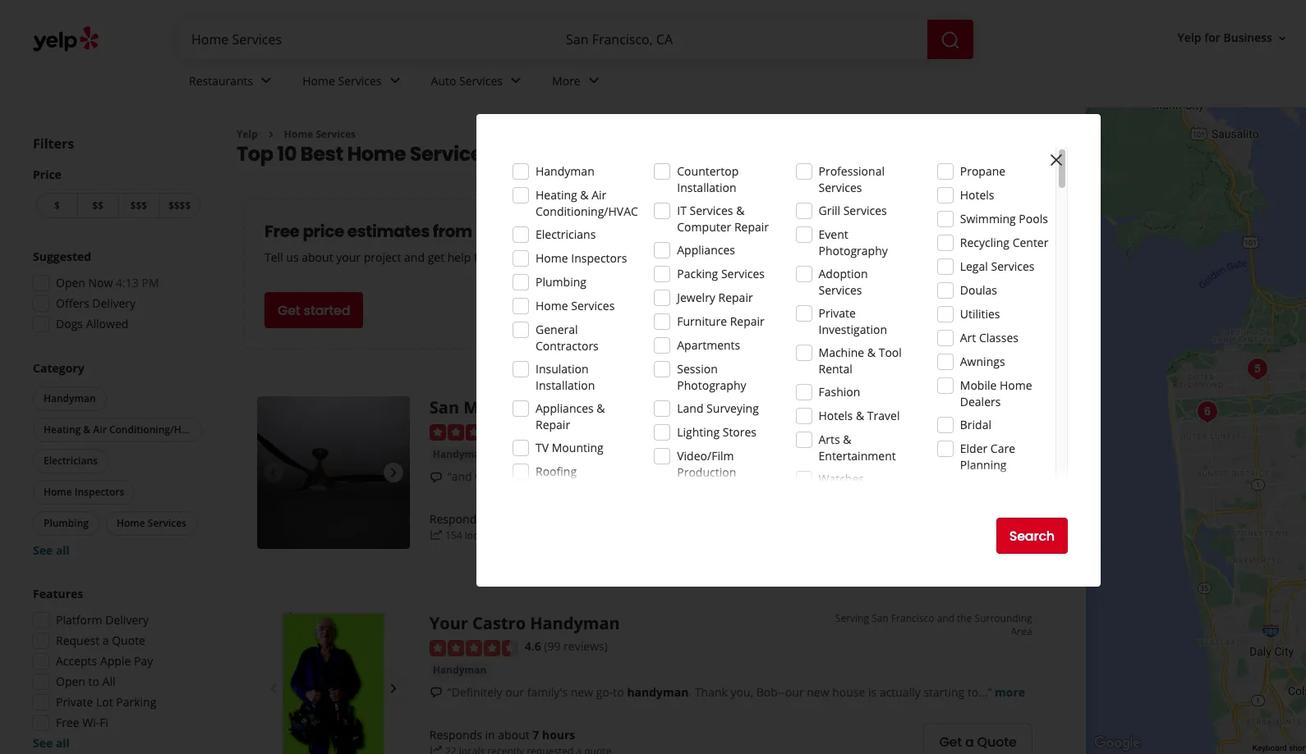 Task type: locate. For each thing, give the bounding box(es) containing it.
0 vertical spatial see
[[33, 543, 53, 559]]

1 24 chevron down v2 image from the left
[[385, 71, 405, 91]]

the for san mateo handyman
[[933, 397, 948, 411]]

general sf image
[[1191, 396, 1224, 429]]

16 trending v2 image left 154
[[430, 529, 443, 543]]

1 horizontal spatial installation
[[677, 180, 737, 196]]

about right us
[[302, 250, 333, 266]]

classes
[[979, 330, 1019, 346]]

1 vertical spatial home services link
[[284, 127, 356, 141]]

furniture repair
[[677, 314, 765, 329]]

1 area from the top
[[1011, 397, 1032, 411]]

1 horizontal spatial 24 chevron down v2 image
[[506, 71, 526, 91]]

2 area from the top
[[1011, 625, 1032, 639]]

10
[[277, 141, 297, 168]]

1 horizontal spatial heating
[[536, 187, 577, 203]]

fashion
[[819, 384, 860, 400]]

responds in about 7 hours
[[430, 728, 575, 743]]

plumbing
[[536, 274, 587, 290], [500, 448, 547, 462], [44, 517, 89, 531]]

in up locals
[[485, 512, 495, 527]]

appliances up the 4.8 (246 reviews)
[[536, 401, 594, 417]]

repair right computer
[[734, 219, 769, 235]]

1 horizontal spatial inspectors
[[571, 251, 627, 266]]

1 all from the top
[[56, 543, 70, 559]]

2 vertical spatial and
[[937, 612, 955, 626]]

get started
[[278, 301, 350, 320]]

planning
[[960, 458, 1007, 473]]

quote down planning
[[977, 517, 1017, 536]]

see all up features
[[33, 543, 70, 559]]

handyman inside search dialog
[[536, 163, 595, 179]]

air up home inspectors button in the bottom left of the page
[[93, 423, 107, 437]]

reviews) for san mateo handyman
[[570, 423, 614, 439]]

0 horizontal spatial and
[[404, 250, 425, 266]]

1 in from the top
[[485, 512, 495, 527]]

plumbing button down 4.8
[[497, 447, 550, 463]]

hotels down fashion
[[819, 408, 853, 424]]

1 vertical spatial get a quote button
[[924, 725, 1032, 755]]

the right francisco
[[957, 612, 972, 626]]

1 see all from the top
[[33, 543, 70, 559]]

electricians for the leftmost 'electricians' button
[[44, 454, 98, 468]]

about up recently at the bottom of the page
[[498, 512, 530, 527]]

1 vertical spatial group
[[30, 361, 205, 559]]

open up offers
[[56, 275, 85, 291]]

handyman up the "and
[[433, 448, 487, 462]]

& right arts
[[843, 432, 852, 448]]

yelp for yelp for business
[[1178, 30, 1202, 46]]

plumbing button down home inspectors button in the bottom left of the page
[[33, 512, 99, 536]]

1 horizontal spatial new
[[807, 685, 829, 700]]

auto services link
[[418, 59, 539, 107]]

see all button
[[33, 543, 70, 559], [33, 736, 70, 752]]

electricians
[[536, 227, 596, 242], [560, 448, 616, 462], [44, 454, 98, 468]]

general
[[536, 322, 578, 338]]

get left started
[[278, 301, 300, 320]]

see all for features
[[33, 736, 70, 752]]

1 horizontal spatial the
[[957, 612, 972, 626]]

0 horizontal spatial to
[[88, 674, 99, 690]]

home inside button
[[44, 486, 72, 499]]

from down local
[[474, 250, 500, 266]]

repair down packing services
[[718, 290, 753, 306]]

0 vertical spatial handyman link
[[430, 447, 490, 463]]

1 horizontal spatial more
[[995, 685, 1025, 700]]

0 vertical spatial more link
[[943, 469, 974, 485]]

handyman
[[536, 163, 595, 179], [44, 392, 96, 406], [520, 397, 610, 419], [433, 448, 487, 462], [530, 613, 620, 635], [433, 664, 487, 677]]

open down accepts
[[56, 674, 85, 690]]

0 vertical spatial 16 trending v2 image
[[430, 529, 443, 543]]

arts
[[819, 432, 840, 448]]

1 vertical spatial area
[[1011, 625, 1032, 639]]

1 16 speech v2 image from the top
[[430, 471, 443, 484]]

2 get a quote from the top
[[939, 733, 1017, 752]]

photography up adoption at top
[[819, 243, 888, 259]]

surrounding inside serving san francisco and the surrounding area
[[975, 612, 1032, 626]]

2 see all from the top
[[33, 736, 70, 752]]

2 vertical spatial handyman button
[[430, 663, 490, 679]]

0 horizontal spatial yelp
[[237, 127, 258, 141]]

business categories element
[[176, 59, 1306, 107]]

2 highly from the left
[[546, 469, 578, 485]]

& inside button
[[83, 423, 91, 437]]

home
[[789, 469, 821, 485]]

1 vertical spatial see all
[[33, 736, 70, 752]]

get a quote
[[939, 517, 1017, 536], [939, 733, 1017, 752]]

hotels & travel
[[819, 408, 900, 424]]

0 horizontal spatial mateo
[[464, 397, 516, 419]]

16 speech v2 image
[[430, 471, 443, 484], [430, 687, 443, 700]]

installation for countertop
[[677, 180, 737, 196]]

2 open from the top
[[56, 674, 85, 690]]

handyman link down "4.6 star rating" image
[[430, 663, 490, 679]]

slideshow element
[[257, 397, 410, 550], [257, 613, 410, 755]]

open
[[56, 275, 85, 291], [56, 674, 85, 690]]

24 chevron down v2 image
[[257, 71, 276, 91]]

electricians button up home inspectors button in the bottom left of the page
[[33, 449, 108, 474]]

see all for category
[[33, 543, 70, 559]]

2 in from the top
[[485, 728, 495, 743]]

insulation installation
[[536, 361, 595, 394]]

elder care planning
[[960, 441, 1015, 473]]

fi
[[100, 716, 108, 731]]

0 vertical spatial appliances
[[677, 242, 735, 258]]

quote up apple
[[112, 633, 145, 649]]

2 handyman link from the top
[[430, 663, 490, 679]]

plumbing down 4.8
[[500, 448, 547, 462]]

1 horizontal spatial and
[[913, 397, 931, 411]]

0 vertical spatial heating
[[536, 187, 577, 203]]

0 vertical spatial get a quote
[[939, 517, 1017, 536]]

services
[[338, 73, 382, 88], [459, 73, 503, 88], [316, 127, 356, 141], [410, 141, 493, 168], [819, 180, 862, 196], [690, 203, 733, 219], [843, 203, 887, 219], [991, 259, 1035, 274], [721, 266, 765, 282], [819, 283, 862, 298], [571, 298, 615, 314], [148, 517, 186, 531]]

highly down the "plumbing" link
[[511, 469, 543, 485]]

packing services
[[677, 266, 765, 282]]

1 slideshow element from the top
[[257, 397, 410, 550]]

home services right 16 chevron right v2 icon at the left top of the page
[[284, 127, 356, 141]]

next image
[[384, 464, 403, 483], [384, 680, 403, 699]]

1 vertical spatial hotels
[[819, 408, 853, 424]]

handyman link up the "and
[[430, 447, 490, 463]]

0 horizontal spatial our
[[505, 685, 524, 700]]

free inside group
[[56, 716, 79, 731]]

0 vertical spatial more
[[943, 469, 974, 485]]

and inside serving san francisco and the surrounding area
[[937, 612, 955, 626]]

2 responds from the top
[[430, 728, 482, 743]]

0 vertical spatial home inspectors
[[536, 251, 627, 266]]

0 vertical spatial handyman button
[[33, 387, 106, 412]]

restaurants link
[[176, 59, 289, 107]]

platform delivery
[[56, 613, 149, 628]]

2 vertical spatial get
[[939, 733, 962, 752]]

serving for san mateo handyman
[[825, 397, 859, 411]]

photography for event
[[819, 243, 888, 259]]

1 vertical spatial responds
[[430, 728, 482, 743]]

air up handymen
[[592, 187, 607, 203]]

1 vertical spatial delivery
[[105, 613, 149, 628]]

it services & computer repair
[[677, 203, 769, 235]]

0 horizontal spatial photography
[[677, 378, 746, 394]]

16 chevron right v2 image
[[264, 128, 278, 141]]

area inside serving san francisco and the surrounding area
[[1011, 625, 1032, 639]]

inspectors up home services button
[[75, 486, 124, 499]]

get for your castro handyman
[[939, 733, 962, 752]]

24 chevron down v2 image right more on the left top of the page
[[584, 71, 604, 91]]

more right "to...""
[[995, 685, 1025, 700]]

0 horizontal spatial air
[[93, 423, 107, 437]]

1 handyman link from the top
[[430, 447, 490, 463]]

about left 7
[[498, 728, 530, 743]]

& up the 4.8 (246 reviews)
[[597, 401, 605, 417]]

0 vertical spatial home services link
[[289, 59, 418, 107]]

go-
[[596, 685, 613, 700]]

handyman button down category at the left top
[[33, 387, 106, 412]]

help
[[448, 250, 471, 266]]

air
[[592, 187, 607, 203], [93, 423, 107, 437]]

group containing features
[[28, 587, 204, 753]]

16 speech v2 image left "definitely
[[430, 687, 443, 700]]

0 horizontal spatial heating
[[44, 423, 81, 437]]

2 see all button from the top
[[33, 736, 70, 752]]

more link
[[539, 59, 617, 107]]

private
[[819, 306, 856, 321], [56, 695, 93, 711]]

1 horizontal spatial conditioning/hvac
[[536, 204, 638, 219]]

inspectors
[[571, 251, 627, 266], [75, 486, 124, 499]]

all up features
[[56, 543, 70, 559]]

1 vertical spatial see all button
[[33, 736, 70, 752]]

your castro handyman image
[[257, 613, 410, 755]]

that
[[706, 469, 728, 485]]

next image left "definitely
[[384, 680, 403, 699]]

0 vertical spatial inspectors
[[571, 251, 627, 266]]

electricians button down the 4.8 (246 reviews)
[[556, 447, 620, 463]]

get
[[428, 250, 445, 266]]

get a quote down "to...""
[[939, 733, 1017, 752]]

electricians up home inspectors button in the bottom left of the page
[[44, 454, 98, 468]]

see all down free wi-fi
[[33, 736, 70, 752]]

responds down "definitely
[[430, 728, 482, 743]]

0 vertical spatial get
[[278, 301, 300, 320]]

24 chevron down v2 image inside auto services link
[[506, 71, 526, 91]]

free left wi- at the bottom of the page
[[56, 716, 79, 731]]

0 vertical spatial surrounding
[[951, 397, 1009, 411]]

2 slideshow element from the top
[[257, 613, 410, 755]]

machine
[[819, 345, 864, 361]]

and left the get
[[404, 250, 425, 266]]

production
[[677, 465, 736, 481]]

2 next image from the top
[[384, 680, 403, 699]]

24 chevron down v2 image
[[385, 71, 405, 91], [506, 71, 526, 91], [584, 71, 604, 91]]

heating & air conditioning/hvac inside button
[[44, 423, 200, 437]]

improvement
[[824, 469, 903, 485]]

home services down home inspectors button in the bottom left of the page
[[117, 517, 186, 531]]

us
[[286, 250, 299, 266]]

business
[[1224, 30, 1273, 46]]

hotels for hotels & travel
[[819, 408, 853, 424]]

plumbing down home inspectors button in the bottom left of the page
[[44, 517, 89, 531]]

16 chevron down v2 image
[[1276, 32, 1289, 45]]

responds up 154
[[430, 512, 482, 527]]

1 vertical spatial slideshow element
[[257, 613, 410, 755]]

16 trending v2 image
[[430, 529, 443, 543], [430, 745, 443, 755]]

0 horizontal spatial private
[[56, 695, 93, 711]]

1 horizontal spatial appliances
[[677, 242, 735, 258]]

home services up general
[[536, 298, 615, 314]]

get a quote button for san mateo handyman
[[924, 509, 1032, 545]]

None search field
[[178, 20, 977, 59]]

in for responds in about
[[485, 512, 495, 527]]

1 responds from the top
[[430, 512, 482, 527]]

elder
[[960, 441, 988, 457]]

24 chevron down v2 image for home services
[[385, 71, 405, 91]]

san mateo handyman image
[[257, 397, 410, 550]]

2 vertical spatial group
[[28, 587, 204, 753]]

see for features
[[33, 736, 53, 752]]

electricians inside search dialog
[[536, 227, 596, 242]]

1 get a quote button from the top
[[924, 509, 1032, 545]]

your castro handyman link
[[430, 613, 620, 635]]

yelp inside button
[[1178, 30, 1202, 46]]

new left go-
[[571, 685, 593, 700]]

home inspectors inside button
[[44, 486, 124, 499]]

appliances inside appliances & repair
[[536, 401, 594, 417]]

7
[[533, 728, 539, 743]]

2 horizontal spatial to
[[650, 469, 661, 485]]

entertainment
[[819, 449, 896, 464]]

home services inside search dialog
[[536, 298, 615, 314]]

1 vertical spatial free
[[56, 716, 79, 731]]

and right 'travel'
[[913, 397, 931, 411]]

open to all
[[56, 674, 115, 690]]

& left tool
[[867, 345, 876, 361]]

& up home inspectors button in the bottom left of the page
[[83, 423, 91, 437]]

handyman button down "4.6 star rating" image
[[430, 663, 490, 679]]

1 vertical spatial all
[[56, 736, 70, 752]]

delivery
[[92, 296, 136, 311], [105, 613, 149, 628]]

1 vertical spatial heating
[[44, 423, 81, 437]]

0 vertical spatial get a quote button
[[924, 509, 1032, 545]]

in down "definitely
[[485, 728, 495, 743]]

our right bob-
[[785, 685, 804, 700]]

private up investigation
[[819, 306, 856, 321]]

0 vertical spatial private
[[819, 306, 856, 321]]

1 vertical spatial reviews)
[[564, 639, 608, 655]]

to for "definitely
[[613, 685, 624, 700]]

surrounding for your castro handyman
[[975, 612, 1032, 626]]

reviews) up mounting
[[570, 423, 614, 439]]

0 vertical spatial in
[[485, 512, 495, 527]]

home services
[[303, 73, 382, 88], [284, 127, 356, 141], [536, 298, 615, 314], [117, 517, 186, 531]]

"and
[[448, 469, 472, 485]]

hotels
[[960, 187, 995, 203], [819, 408, 853, 424]]

the left dealers
[[933, 397, 948, 411]]

1 horizontal spatial mateo
[[881, 397, 911, 411]]

0 horizontal spatial the
[[933, 397, 948, 411]]

1 vertical spatial handyman button
[[430, 447, 490, 463]]

francisco,
[[590, 141, 691, 168]]

0 vertical spatial free
[[265, 221, 299, 244]]

1 vertical spatial installation
[[536, 378, 595, 394]]

0 vertical spatial air
[[592, 187, 607, 203]]

1 horizontal spatial photography
[[819, 243, 888, 259]]

repair up tv in the bottom left of the page
[[536, 417, 570, 433]]

offers
[[56, 296, 89, 311]]

get for san mateo handyman
[[939, 517, 962, 536]]

air inside button
[[93, 423, 107, 437]]

surrounding up "to...""
[[975, 612, 1032, 626]]

services inside the professional services
[[819, 180, 862, 196]]

surrounding for san mateo handyman
[[951, 397, 1009, 411]]

san inside serving san francisco and the surrounding area
[[872, 612, 889, 626]]

surrounding down mobile
[[951, 397, 1009, 411]]

hotels down propane
[[960, 187, 995, 203]]

1 next image from the top
[[384, 464, 403, 483]]

private for private lot parking
[[56, 695, 93, 711]]

conditioning/hvac inside button
[[109, 423, 200, 437]]

handymen
[[518, 221, 610, 244]]

free wi-fi
[[56, 716, 108, 731]]

1 open from the top
[[56, 275, 85, 291]]

& inside appliances & repair
[[597, 401, 605, 417]]

san mateo handyman link
[[430, 397, 610, 419]]

near
[[497, 141, 544, 168]]

get
[[278, 301, 300, 320], [939, 517, 962, 536], [939, 733, 962, 752]]

see all button down free wi-fi
[[33, 736, 70, 752]]

heating & air conditioning/hvac up handymen
[[536, 187, 638, 219]]

bridal
[[960, 417, 992, 433]]

2 all from the top
[[56, 736, 70, 752]]

2 our from the left
[[785, 685, 804, 700]]

mateo
[[464, 397, 516, 419], [881, 397, 911, 411]]

2 24 chevron down v2 image from the left
[[506, 71, 526, 91]]

all
[[56, 543, 70, 559], [56, 736, 70, 752]]

countertop installation
[[677, 163, 739, 196]]

2 get a quote button from the top
[[924, 725, 1032, 755]]

free inside free price estimates from local handymen tell us about your project and get help from sponsored businesses.
[[265, 221, 299, 244]]

1 vertical spatial more link
[[995, 685, 1025, 700]]

0 horizontal spatial from
[[433, 221, 472, 244]]

more down elder
[[943, 469, 974, 485]]

responds for responds in about
[[430, 512, 482, 527]]

0 horizontal spatial installation
[[536, 378, 595, 394]]

to left handyman on the bottom of the page
[[613, 685, 624, 700]]

heating down category at the left top
[[44, 423, 81, 437]]

0 vertical spatial reviews)
[[570, 423, 614, 439]]

private inside private investigation
[[819, 306, 856, 321]]

san left francisco
[[872, 612, 889, 626]]

inspectors down handymen
[[571, 251, 627, 266]]

doulas
[[960, 283, 997, 298]]

to for "and
[[650, 469, 661, 485]]

care
[[991, 441, 1015, 457]]

1 horizontal spatial home inspectors
[[536, 251, 627, 266]]

photography down session
[[677, 378, 746, 394]]

art classes
[[960, 330, 1019, 346]]

jewelry repair
[[677, 290, 753, 306]]

0 vertical spatial serving
[[825, 397, 859, 411]]

1 horizontal spatial more link
[[995, 685, 1025, 700]]

home inspectors
[[536, 251, 627, 266], [44, 486, 124, 499]]

home services link for map 'region'
[[289, 59, 418, 107]]

& down the countertop installation
[[736, 203, 745, 219]]

handyman up the 4.8 (246 reviews)
[[520, 397, 610, 419]]

the inside serving san francisco and the surrounding area
[[957, 612, 972, 626]]

serving down rental at the right top
[[825, 397, 859, 411]]

private up free wi-fi
[[56, 695, 93, 711]]

1 vertical spatial heating & air conditioning/hvac
[[44, 423, 200, 437]]

quote down "to...""
[[977, 733, 1017, 752]]

about for responds in about
[[498, 512, 530, 527]]

154
[[445, 529, 462, 543]]

get a quote button down "to...""
[[924, 725, 1032, 755]]

yelp left for
[[1178, 30, 1202, 46]]

0 vertical spatial group
[[28, 249, 204, 338]]

private inside group
[[56, 695, 93, 711]]

delivery up request a quote
[[105, 613, 149, 628]]

price
[[303, 221, 344, 244]]

yelp left 16 chevron right v2 icon at the left top of the page
[[237, 127, 258, 141]]

free for price
[[265, 221, 299, 244]]

0 vertical spatial photography
[[819, 243, 888, 259]]

1 vertical spatial private
[[56, 695, 93, 711]]

1 horizontal spatial hotels
[[960, 187, 995, 203]]

handyman up handymen
[[536, 163, 595, 179]]

3 24 chevron down v2 image from the left
[[584, 71, 604, 91]]

0 vertical spatial hotels
[[960, 187, 995, 203]]

0 horizontal spatial inspectors
[[75, 486, 124, 499]]

close image
[[1047, 150, 1066, 170]]

1 vertical spatial in
[[485, 728, 495, 743]]

repair
[[734, 219, 769, 235], [718, 290, 753, 306], [730, 314, 765, 329], [536, 417, 570, 433]]

16 speech v2 image left the "and
[[430, 471, 443, 484]]

0 horizontal spatial appliances
[[536, 401, 594, 417]]

surrounding
[[951, 397, 1009, 411], [975, 612, 1032, 626]]

1 horizontal spatial to
[[613, 685, 624, 700]]

more link down elder
[[943, 469, 974, 485]]

handyman down "4.6 star rating" image
[[433, 664, 487, 677]]

highly down tv mounting
[[546, 469, 578, 485]]

0 vertical spatial yelp
[[1178, 30, 1202, 46]]

1 vertical spatial inspectors
[[75, 486, 124, 499]]

all
[[102, 674, 115, 690]]

all for features
[[56, 736, 70, 752]]

free up tell
[[265, 221, 299, 244]]

get a quote button down planning
[[924, 509, 1032, 545]]

electricians down the 4.8 (246 reviews)
[[560, 448, 616, 462]]

24 chevron down v2 image right auto services
[[506, 71, 526, 91]]

group
[[28, 249, 204, 338], [30, 361, 205, 559], [28, 587, 204, 753]]

$$ button
[[77, 193, 118, 219]]

1 horizontal spatial plumbing button
[[497, 447, 550, 463]]

free for wi-
[[56, 716, 79, 731]]

0 horizontal spatial conditioning/hvac
[[109, 423, 200, 437]]

land surveying
[[677, 401, 759, 417]]

serving inside serving san francisco and the surrounding area
[[835, 612, 869, 626]]

24 chevron down v2 image left auto
[[385, 71, 405, 91]]

1 get a quote from the top
[[939, 517, 1017, 536]]

responds in about
[[430, 512, 533, 527]]

1 horizontal spatial free
[[265, 221, 299, 244]]

delivery down open now 4:13 pm
[[92, 296, 136, 311]]

1 see all button from the top
[[33, 543, 70, 559]]

handyman button up the "and
[[430, 447, 490, 463]]

best
[[301, 141, 343, 168]]

installation inside the countertop installation
[[677, 180, 737, 196]]

asf clean team image
[[1242, 353, 1274, 386]]

appliances
[[677, 242, 735, 258], [536, 401, 594, 417]]

1 new from the left
[[571, 685, 593, 700]]

24 chevron down v2 image inside more link
[[584, 71, 604, 91]]

new
[[571, 685, 593, 700], [807, 685, 829, 700]]

1 highly from the left
[[511, 469, 543, 485]]

24 chevron down v2 image for auto services
[[506, 71, 526, 91]]

1 horizontal spatial private
[[819, 306, 856, 321]]

0 horizontal spatial new
[[571, 685, 593, 700]]

0 vertical spatial slideshow element
[[257, 397, 410, 550]]

repair inside the "it services & computer repair"
[[734, 219, 769, 235]]

installation for insulation
[[536, 378, 595, 394]]

installation down "insulation"
[[536, 378, 595, 394]]

see for category
[[33, 543, 53, 559]]

1 vertical spatial appliances
[[536, 401, 594, 417]]

yelp
[[1178, 30, 1202, 46], [237, 127, 258, 141]]

1 see from the top
[[33, 543, 53, 559]]

see all button for category
[[33, 543, 70, 559]]

2 vertical spatial about
[[498, 728, 530, 743]]

tell
[[265, 250, 283, 266]]

yelp for yelp link
[[237, 127, 258, 141]]

plumbing inside search dialog
[[536, 274, 587, 290]]

slideshow element for your castro handyman
[[257, 613, 410, 755]]

1 vertical spatial home inspectors
[[44, 486, 124, 499]]

heating
[[536, 187, 577, 203], [44, 423, 81, 437]]

2 vertical spatial quote
[[977, 733, 1017, 752]]

.
[[689, 685, 692, 700]]

home services link for san mateo handyman slideshow element
[[284, 127, 356, 141]]

2 see from the top
[[33, 736, 53, 752]]

plumbing inside the "plumbing" link
[[500, 448, 547, 462]]

0 vertical spatial responds
[[430, 512, 482, 527]]

(246
[[544, 423, 567, 439]]

would
[[475, 469, 508, 485]]

2 vertical spatial plumbing
[[44, 517, 89, 531]]

1 vertical spatial and
[[913, 397, 931, 411]]

plumbing button
[[497, 447, 550, 463], [33, 512, 99, 536]]

see all
[[33, 543, 70, 559], [33, 736, 70, 752]]

responds for responds in about 7 hours
[[430, 728, 482, 743]]

mateo up 4.8 star rating image
[[464, 397, 516, 419]]

reviews) right (99
[[564, 639, 608, 655]]

0 vertical spatial see all button
[[33, 543, 70, 559]]

2 16 speech v2 image from the top
[[430, 687, 443, 700]]



Task type: describe. For each thing, give the bounding box(es) containing it.
heating & air conditioning/hvac button
[[33, 418, 202, 443]]

handyman
[[627, 685, 689, 700]]

inspectors inside search dialog
[[571, 251, 627, 266]]

home inside 'link'
[[303, 73, 335, 88]]

and for san mateo handyman
[[913, 397, 931, 411]]

is
[[868, 685, 877, 700]]

appliances for appliances
[[677, 242, 735, 258]]

you,
[[731, 685, 753, 700]]

a up accepts apple pay
[[103, 633, 109, 649]]

electricians for the right 'electricians' button
[[560, 448, 616, 462]]

get a quote for san mateo handyman
[[939, 517, 1017, 536]]

$$$
[[130, 199, 147, 213]]

$ button
[[36, 193, 77, 219]]

search image
[[941, 30, 960, 50]]

grill
[[819, 203, 840, 219]]

top
[[237, 141, 273, 168]]

countertop
[[677, 163, 739, 179]]

& inside 'arts & entertainment'
[[843, 432, 852, 448]]

search
[[1009, 527, 1055, 546]]

$$$ button
[[118, 193, 159, 219]]

delivery for platform delivery
[[105, 613, 149, 628]]

francisco
[[891, 612, 934, 626]]

next image for your
[[384, 680, 403, 699]]

services inside button
[[148, 517, 186, 531]]

professional
[[819, 163, 885, 179]]

requested
[[532, 529, 579, 543]]

private for private investigation
[[819, 306, 856, 321]]

& left 'travel'
[[856, 408, 864, 424]]

search dialog
[[0, 0, 1306, 755]]

offers delivery
[[56, 296, 136, 311]]

any
[[766, 469, 786, 485]]

to..."
[[968, 685, 992, 700]]

project
[[364, 250, 401, 266]]

search button
[[996, 518, 1068, 555]]

$$$$ button
[[159, 193, 200, 219]]

about for responds in about 7 hours
[[498, 728, 530, 743]]

get a quote button for your castro handyman
[[924, 725, 1032, 755]]

1 our from the left
[[505, 685, 524, 700]]

conditioning/hvac inside search dialog
[[536, 204, 638, 219]]

& inside machine & tool rental
[[867, 345, 876, 361]]

get a quote for your castro handyman
[[939, 733, 1017, 752]]

san right fashion
[[862, 397, 879, 411]]

a down "to...""
[[965, 733, 974, 752]]

request
[[56, 633, 100, 649]]

repair down jewelry repair on the top
[[730, 314, 765, 329]]

free price estimates from local handymen image
[[864, 239, 947, 322]]

recently
[[493, 529, 530, 543]]

heating inside heating & air conditioning/hvac
[[536, 187, 577, 203]]

san right near
[[548, 141, 586, 168]]

land
[[677, 401, 704, 417]]

allowed
[[86, 316, 128, 332]]

4.6 (99 reviews)
[[525, 639, 608, 655]]

photography for session
[[677, 378, 746, 394]]

2 mateo from the left
[[881, 397, 911, 411]]

sponsored
[[503, 250, 560, 266]]

heating & air conditioning/hvac inside search dialog
[[536, 187, 638, 219]]

services inside adoption services
[[819, 283, 862, 298]]

16 info v2 image
[[1040, 151, 1053, 164]]

1 vertical spatial plumbing button
[[33, 512, 99, 536]]

slideshow element for san mateo handyman
[[257, 397, 410, 550]]

154 locals recently requested a quote
[[445, 529, 617, 543]]

quote for san mateo handyman
[[977, 517, 1017, 536]]

and inside free price estimates from local handymen tell us about your project and get help from sponsored businesses.
[[404, 250, 425, 266]]

arts & entertainment
[[819, 432, 896, 464]]

recycling
[[960, 235, 1010, 251]]

apartments
[[677, 338, 740, 353]]

home inspectors button
[[33, 481, 135, 505]]

map region
[[943, 0, 1306, 755]]

event photography
[[819, 227, 888, 259]]

0 horizontal spatial electricians button
[[33, 449, 108, 474]]

1 16 trending v2 image from the top
[[430, 529, 443, 543]]

area for your castro handyman
[[1011, 625, 1032, 639]]

investigation
[[819, 322, 887, 338]]

handyman down category at the left top
[[44, 392, 96, 406]]

google image
[[1090, 734, 1144, 755]]

platform
[[56, 613, 102, 628]]

previous image
[[264, 464, 283, 483]]

home services inside 'link'
[[303, 73, 382, 88]]

estimates
[[347, 221, 430, 244]]

private lot parking
[[56, 695, 156, 711]]

reviews) for your castro handyman
[[564, 639, 608, 655]]

handyman up 4.6 (99 reviews)
[[530, 613, 620, 635]]

16 speech v2 image for san
[[430, 471, 443, 484]]

surveying
[[707, 401, 759, 417]]

and for your castro handyman
[[937, 612, 955, 626]]

4.8 (246 reviews)
[[525, 423, 614, 439]]

home services inside button
[[117, 517, 186, 531]]

open now 4:13 pm
[[56, 275, 159, 291]]

lighting stores
[[677, 425, 757, 440]]

& inside the "it services & computer repair"
[[736, 203, 745, 219]]

4.6 star rating image
[[430, 640, 518, 657]]

serving san francisco and the surrounding area
[[835, 612, 1032, 639]]

pm
[[142, 275, 159, 291]]

get inside "button"
[[278, 301, 300, 320]]

video/film
[[677, 449, 734, 464]]

family's
[[527, 685, 568, 700]]

4.8 star rating image
[[430, 425, 518, 441]]

private investigation
[[819, 306, 887, 338]]

plumbing for the bottommost plumbing button
[[44, 517, 89, 531]]

quote
[[590, 529, 617, 543]]

2 16 trending v2 image from the top
[[430, 745, 443, 755]]

the for your castro handyman
[[957, 612, 972, 626]]

swimming pools
[[960, 211, 1048, 227]]

"and would highly highly recommend to anyone that needs any home improvement
[[448, 469, 903, 485]]

16 speech v2 image for your
[[430, 687, 443, 700]]

1 horizontal spatial from
[[474, 250, 500, 266]]

& up handymen
[[580, 187, 589, 203]]

0 vertical spatial plumbing button
[[497, 447, 550, 463]]

repair inside appliances & repair
[[536, 417, 570, 433]]

open for open now 4:13 pm
[[56, 275, 85, 291]]

lighting
[[677, 425, 720, 440]]

group containing category
[[30, 361, 205, 559]]

0 horizontal spatial more link
[[943, 469, 974, 485]]

get started button
[[265, 293, 363, 329]]

session photography
[[677, 361, 746, 394]]

home inside button
[[117, 517, 145, 531]]

wi-
[[82, 716, 100, 731]]

serving for your castro handyman
[[835, 612, 869, 626]]

$$
[[92, 199, 103, 213]]

plumbing link
[[497, 447, 550, 463]]

home inside "mobile home dealers"
[[1000, 378, 1032, 394]]

(99
[[544, 639, 561, 655]]

services inside the "it services & computer repair"
[[690, 203, 733, 219]]

$$$$
[[168, 199, 191, 213]]

2 new from the left
[[807, 685, 829, 700]]

event
[[819, 227, 848, 242]]

bob-
[[756, 685, 782, 700]]

quote for your castro handyman
[[977, 733, 1017, 752]]

24 chevron down v2 image for more
[[584, 71, 604, 91]]

1 mateo from the left
[[464, 397, 516, 419]]

plumbing for the topmost plumbing button
[[500, 448, 547, 462]]

video/film production
[[677, 449, 736, 481]]

dogs
[[56, 316, 83, 332]]

locals
[[465, 529, 491, 543]]

dealers
[[960, 394, 1001, 410]]

price
[[33, 167, 62, 182]]

see all button for features
[[33, 736, 70, 752]]

your
[[430, 613, 468, 635]]

appliances for appliances & repair
[[536, 401, 594, 417]]

all for category
[[56, 543, 70, 559]]

0 vertical spatial from
[[433, 221, 472, 244]]

legal services
[[960, 259, 1035, 274]]

air inside search dialog
[[592, 187, 607, 203]]

area for san mateo handyman
[[1011, 397, 1032, 411]]

1 vertical spatial quote
[[112, 633, 145, 649]]

4.6
[[525, 639, 541, 655]]

previous image
[[264, 680, 283, 699]]

hotels for hotels
[[960, 187, 995, 203]]

delivery for offers delivery
[[92, 296, 136, 311]]

"definitely our family's new go-to handyman . thank you, bob--our new house is actually starting to..." more
[[448, 685, 1025, 700]]

thank
[[695, 685, 728, 700]]

group containing suggested
[[28, 249, 204, 338]]

grill services
[[819, 203, 887, 219]]

in for responds in about 7 hours
[[485, 728, 495, 743]]

home inspectors inside search dialog
[[536, 251, 627, 266]]

a down planning
[[965, 517, 974, 536]]

hours
[[542, 728, 575, 743]]

about inside free price estimates from local handymen tell us about your project and get help from sponsored businesses.
[[302, 250, 333, 266]]

furniture
[[677, 314, 727, 329]]

inspectors inside home inspectors button
[[75, 486, 124, 499]]

watches
[[819, 472, 864, 487]]

san up 4.8 star rating image
[[430, 397, 459, 419]]

1 horizontal spatial electricians button
[[556, 447, 620, 463]]

a left quote
[[582, 529, 587, 543]]

parking
[[116, 695, 156, 711]]

next image for san
[[384, 464, 403, 483]]

price group
[[33, 167, 204, 222]]

top 10 best home services near san francisco, california
[[237, 141, 793, 168]]

keyboard
[[1253, 744, 1287, 753]]

heating inside button
[[44, 423, 81, 437]]

short
[[1289, 744, 1306, 753]]

jewelry
[[677, 290, 715, 306]]

home services button
[[106, 512, 197, 536]]

open for open to all
[[56, 674, 85, 690]]

pools
[[1019, 211, 1048, 227]]



Task type: vqa. For each thing, say whether or not it's contained in the screenshot.
Search Button
yes



